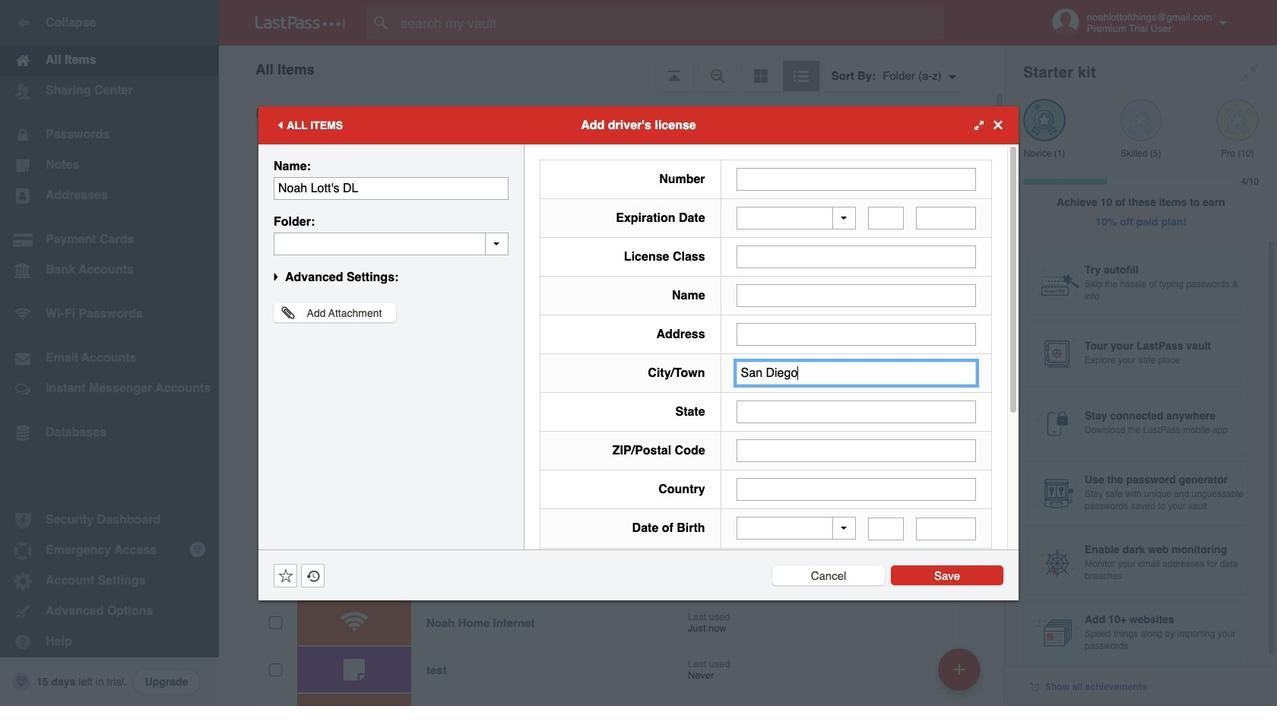 Task type: vqa. For each thing, say whether or not it's contained in the screenshot.
New item Element
no



Task type: describe. For each thing, give the bounding box(es) containing it.
vault options navigation
[[219, 46, 1006, 91]]

main navigation navigation
[[0, 0, 219, 707]]

new item image
[[955, 664, 965, 675]]

new item navigation
[[933, 644, 990, 707]]

Search search field
[[367, 6, 974, 40]]

lastpass image
[[256, 16, 345, 30]]



Task type: locate. For each thing, give the bounding box(es) containing it.
dialog
[[259, 106, 1019, 707]]

search my vault text field
[[367, 6, 974, 40]]

None text field
[[737, 168, 977, 191], [917, 207, 977, 230], [737, 323, 977, 346], [737, 362, 977, 385], [737, 478, 977, 501], [917, 518, 977, 540], [737, 168, 977, 191], [917, 207, 977, 230], [737, 323, 977, 346], [737, 362, 977, 385], [737, 478, 977, 501], [917, 518, 977, 540]]

None text field
[[274, 177, 509, 200], [869, 207, 905, 230], [274, 232, 509, 255], [737, 246, 977, 269], [737, 284, 977, 307], [737, 401, 977, 424], [737, 440, 977, 462], [869, 518, 905, 540], [274, 177, 509, 200], [869, 207, 905, 230], [274, 232, 509, 255], [737, 246, 977, 269], [737, 284, 977, 307], [737, 401, 977, 424], [737, 440, 977, 462], [869, 518, 905, 540]]



